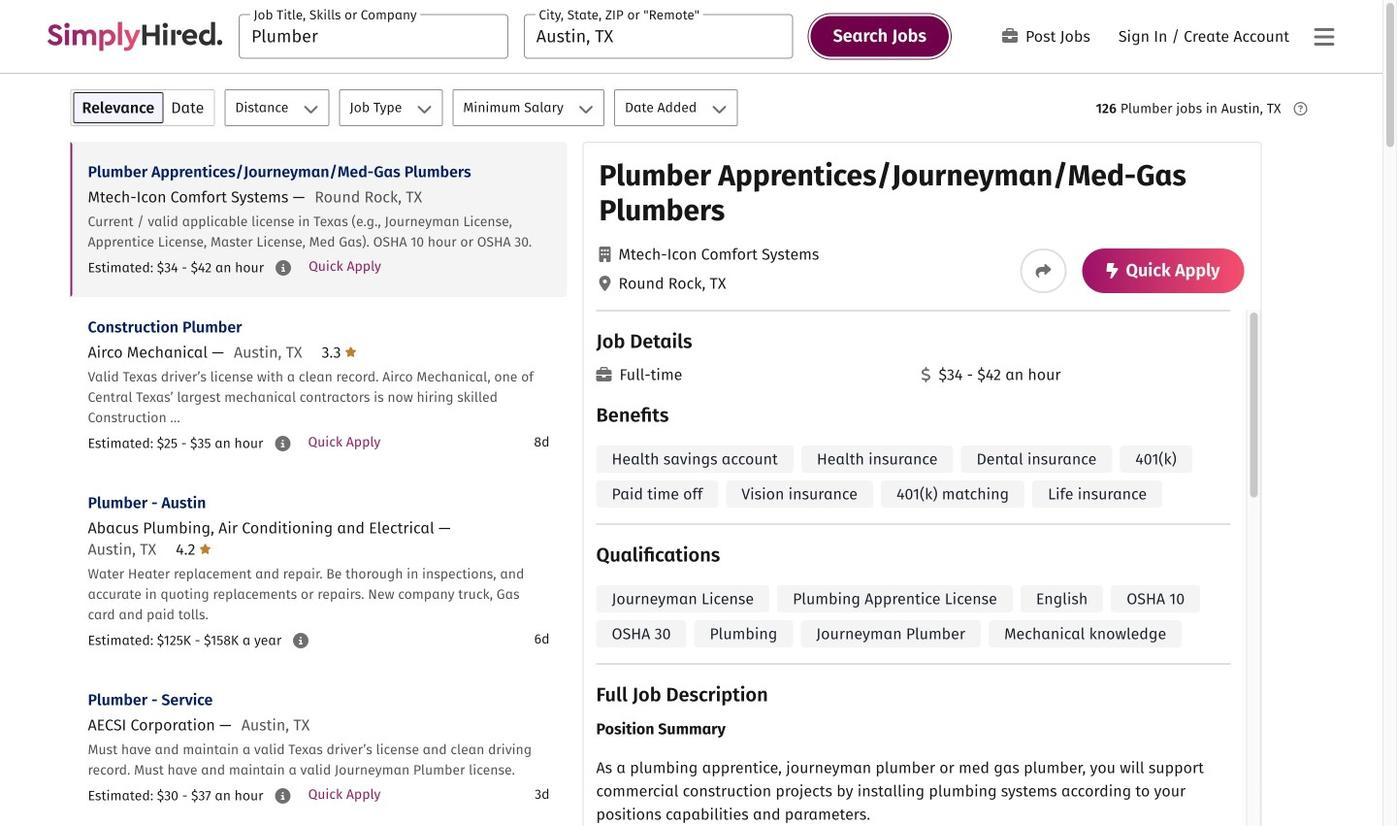 Task type: locate. For each thing, give the bounding box(es) containing it.
star image for the 4.2 out of 5 stars element
[[200, 541, 211, 557]]

0 vertical spatial job salary disclaimer image
[[293, 633, 309, 648]]

location dot image
[[599, 276, 611, 291]]

star image for 3.3 out of 5 stars element
[[345, 344, 357, 360]]

4.2 out of 5 stars element
[[176, 540, 211, 559]]

0 vertical spatial job salary disclaimer image
[[276, 260, 291, 276]]

briefcase image
[[1003, 28, 1018, 43]]

0 vertical spatial star image
[[345, 344, 357, 360]]

0 horizontal spatial job salary disclaimer image
[[275, 788, 291, 804]]

1 horizontal spatial star image
[[345, 344, 357, 360]]

briefcase image
[[597, 367, 612, 382]]

job salary disclaimer image
[[276, 260, 291, 276], [275, 436, 291, 451]]

1 vertical spatial star image
[[200, 541, 211, 557]]

None text field
[[239, 14, 508, 59], [524, 14, 794, 59], [239, 14, 508, 59], [524, 14, 794, 59]]

3.3 out of 5 stars element
[[322, 343, 357, 362]]

1 vertical spatial job salary disclaimer image
[[275, 788, 291, 804]]

0 horizontal spatial star image
[[200, 541, 211, 557]]

None field
[[239, 14, 508, 59], [524, 14, 794, 59], [239, 14, 508, 59], [524, 14, 794, 59]]

main menu image
[[1315, 25, 1335, 49]]

list
[[70, 142, 567, 826]]

job salary disclaimer image
[[293, 633, 309, 648], [275, 788, 291, 804]]

bolt lightning image
[[1107, 263, 1119, 279]]

star image
[[345, 344, 357, 360], [200, 541, 211, 557]]

1 vertical spatial job salary disclaimer image
[[275, 436, 291, 451]]



Task type: vqa. For each thing, say whether or not it's contained in the screenshot.
dollar sign Icon
yes



Task type: describe. For each thing, give the bounding box(es) containing it.
sponsored jobs disclaimer image
[[1295, 102, 1308, 116]]

plumber apprentices/journeyman/med-gas plumbers element
[[583, 142, 1262, 826]]

1 horizontal spatial job salary disclaimer image
[[293, 633, 309, 648]]

share this job image
[[1036, 263, 1052, 279]]

building image
[[599, 247, 611, 262]]

dollar sign image
[[922, 367, 931, 382]]

simplyhired logo image
[[47, 22, 223, 51]]



